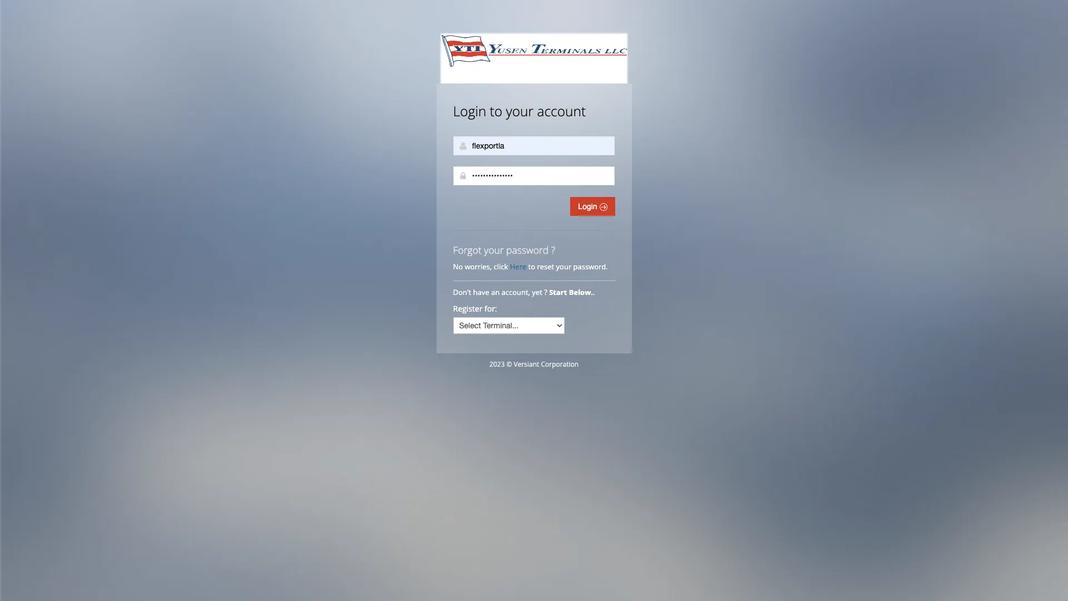 Task type: vqa. For each thing, say whether or not it's contained in the screenshot.
Your
yes



Task type: locate. For each thing, give the bounding box(es) containing it.
reset
[[537, 262, 555, 272]]

click
[[494, 262, 508, 272]]

0 vertical spatial login
[[453, 102, 487, 120]]

? up "reset"
[[552, 243, 556, 257]]

to right 'here'
[[529, 262, 536, 272]]

your up 'click'
[[484, 243, 504, 257]]

to
[[490, 102, 503, 120], [529, 262, 536, 272]]

1 horizontal spatial login
[[579, 202, 600, 211]]

0 horizontal spatial your
[[484, 243, 504, 257]]

account
[[537, 102, 586, 120]]

no
[[453, 262, 463, 272]]

0 vertical spatial to
[[490, 102, 503, 120]]

an
[[492, 287, 500, 297]]

login
[[453, 102, 487, 120], [579, 202, 600, 211]]

your right "reset"
[[556, 262, 572, 272]]

your
[[506, 102, 534, 120], [484, 243, 504, 257], [556, 262, 572, 272]]

?
[[552, 243, 556, 257], [545, 287, 548, 297]]

1 horizontal spatial your
[[506, 102, 534, 120]]

login for login
[[579, 202, 600, 211]]

forgot your password ? no worries, click here to reset your password.
[[453, 243, 608, 272]]

password.
[[574, 262, 608, 272]]

your up username text box
[[506, 102, 534, 120]]

login inside button
[[579, 202, 600, 211]]

here link
[[510, 262, 527, 272]]

? right yet
[[545, 287, 548, 297]]

versiant
[[514, 360, 540, 369]]

1 vertical spatial login
[[579, 202, 600, 211]]

1 vertical spatial ?
[[545, 287, 548, 297]]

corporation
[[541, 360, 579, 369]]

©
[[507, 360, 512, 369]]

yet
[[532, 287, 543, 297]]

1 horizontal spatial ?
[[552, 243, 556, 257]]

.
[[593, 287, 595, 297]]

0 horizontal spatial login
[[453, 102, 487, 120]]

register
[[453, 303, 483, 314]]

for:
[[485, 303, 497, 314]]

user image
[[459, 141, 468, 150]]

to up username text box
[[490, 102, 503, 120]]

0 vertical spatial ?
[[552, 243, 556, 257]]

1 horizontal spatial to
[[529, 262, 536, 272]]

2 horizontal spatial your
[[556, 262, 572, 272]]

login for login to your account
[[453, 102, 487, 120]]

account,
[[502, 287, 531, 297]]

1 vertical spatial to
[[529, 262, 536, 272]]

below.
[[569, 287, 593, 297]]

swapright image
[[600, 203, 608, 211]]

Username text field
[[453, 136, 615, 155]]



Task type: describe. For each thing, give the bounding box(es) containing it.
0 horizontal spatial ?
[[545, 287, 548, 297]]

2023 © versiant corporation
[[490, 360, 579, 369]]

2023
[[490, 360, 505, 369]]

1 vertical spatial your
[[484, 243, 504, 257]]

start
[[550, 287, 567, 297]]

? inside forgot your password ? no worries, click here to reset your password.
[[552, 243, 556, 257]]

register for:
[[453, 303, 497, 314]]

Password password field
[[453, 166, 615, 185]]

login button
[[571, 197, 615, 216]]

lock image
[[459, 171, 468, 180]]

to inside forgot your password ? no worries, click here to reset your password.
[[529, 262, 536, 272]]

forgot
[[453, 243, 482, 257]]

login to your account
[[453, 102, 586, 120]]

password
[[507, 243, 549, 257]]

worries,
[[465, 262, 492, 272]]

here
[[510, 262, 527, 272]]

don't have an account, yet ? start below. .
[[453, 287, 597, 297]]

0 horizontal spatial to
[[490, 102, 503, 120]]

have
[[474, 287, 490, 297]]

0 vertical spatial your
[[506, 102, 534, 120]]

2 vertical spatial your
[[556, 262, 572, 272]]

don't
[[453, 287, 472, 297]]



